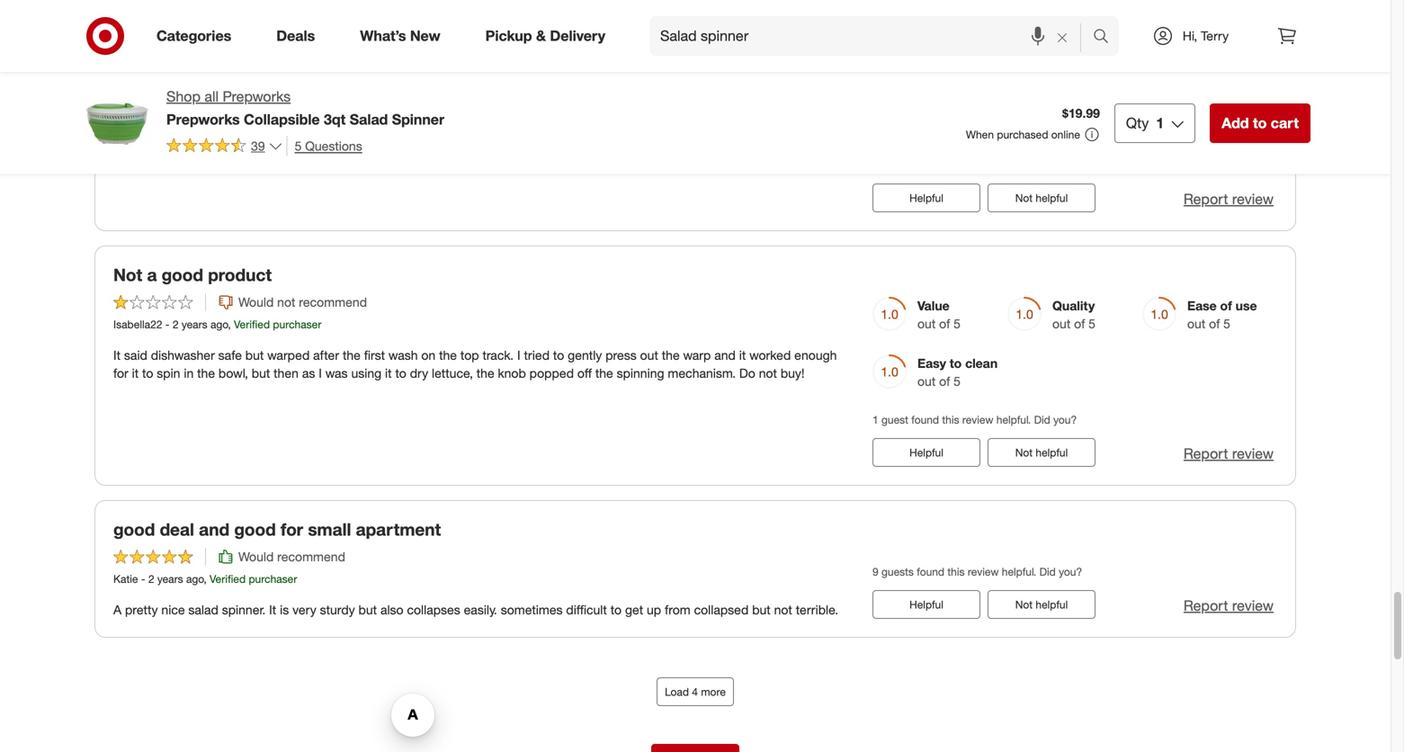 Task type: locate. For each thing, give the bounding box(es) containing it.
veggies...this
[[327, 93, 400, 109]]

purchaser up spinner.
[[249, 572, 297, 586]]

1 horizontal spatial quality
[[1188, 43, 1230, 59]]

for down 'said'
[[113, 365, 128, 381]]

5 inside 5 questions link
[[295, 138, 302, 154]]

verified up all
[[211, 63, 247, 77]]

2 vertical spatial purchaser
[[249, 572, 297, 586]]

it up do
[[739, 347, 746, 363]]

3 helpful from the top
[[910, 598, 944, 611]]

cart
[[1271, 114, 1299, 132]]

3 report from the top
[[1184, 597, 1229, 615]]

1 vertical spatial you?
[[1059, 565, 1083, 578]]

not for "helpful" button associated with good deal and good for small apartment
[[1016, 598, 1033, 611]]

verified for product
[[211, 63, 247, 77]]

not down when purchased online
[[1016, 191, 1033, 205]]

1 not helpful button from the top
[[988, 184, 1096, 213]]

ago up safe
[[211, 318, 228, 331]]

the left first
[[343, 347, 361, 363]]

recommend down small
[[277, 549, 345, 564]]

0 horizontal spatial is
[[280, 602, 289, 618]]

it
[[113, 347, 121, 363], [269, 602, 276, 618]]

verified up safe
[[234, 318, 270, 331]]

5 inside "value out of 5"
[[954, 316, 961, 332]]

not helpful down 1 guest found this review helpful. did you?
[[1016, 446, 1068, 459]]

0 vertical spatial years
[[159, 63, 184, 77]]

not left terrible.
[[774, 602, 793, 618]]

, for a
[[228, 318, 231, 331]]

0 vertical spatial easy to clean out of 5
[[1053, 43, 1133, 77]]

2 not helpful from the top
[[1016, 446, 1068, 459]]

prepworks down the loves
[[166, 111, 240, 128]]

1 vertical spatial quality out of 5
[[1053, 298, 1096, 332]]

2 horizontal spatial it
[[739, 347, 746, 363]]

0 vertical spatial 2
[[149, 63, 156, 77]]

also
[[381, 602, 404, 618]]

0 horizontal spatial i
[[319, 365, 322, 381]]

popped
[[530, 365, 574, 381]]

2 vertical spatial not helpful
[[1016, 598, 1068, 611]]

1 horizontal spatial dry
[[410, 365, 428, 381]]

0 vertical spatial report review
[[1184, 191, 1274, 208]]

2 would from the top
[[238, 294, 274, 310]]

1 vertical spatial dry
[[410, 365, 428, 381]]

0 horizontal spatial quality
[[1053, 298, 1095, 314]]

, up safe
[[228, 318, 231, 331]]

1 vertical spatial helpful
[[910, 446, 944, 459]]

add
[[1222, 114, 1249, 132]]

helpful button down guest
[[873, 438, 981, 467]]

questions
[[305, 138, 362, 154]]

review for second report review button from the bottom of the page
[[1233, 445, 1274, 463]]

report
[[1184, 191, 1229, 208], [1184, 445, 1229, 463], [1184, 597, 1229, 615]]

0 vertical spatial report
[[1184, 191, 1229, 208]]

3 not helpful button from the top
[[988, 590, 1096, 619]]

0 vertical spatial found
[[912, 413, 939, 426]]

the
[[306, 93, 324, 109], [343, 347, 361, 363], [439, 347, 457, 363], [662, 347, 680, 363], [197, 365, 215, 381], [477, 365, 495, 381], [596, 365, 613, 381]]

0 horizontal spatial it
[[113, 347, 121, 363]]

2 vertical spatial report review button
[[1184, 596, 1274, 616]]

purchaser
[[250, 63, 298, 77], [273, 318, 322, 331], [249, 572, 297, 586]]

3 report review from the top
[[1184, 597, 1274, 615]]

using
[[351, 365, 382, 381]]

not down worked at the right top of the page
[[759, 365, 777, 381]]

recommend for great product
[[277, 40, 345, 55]]

, for deal
[[204, 572, 207, 586]]

get
[[625, 602, 643, 618]]

0 vertical spatial would recommend
[[238, 40, 345, 55]]

found for out of 5
[[912, 413, 939, 426]]

0 vertical spatial use
[[966, 43, 988, 59]]

not inside it said dishwasher safe but warped after the first wash on the top track. i tried to gently press out the warp and it worked enough for it to spin in the bowl, but then as i was using it to dry lettuce, the knob popped off the spinning mechanism. do not buy!
[[759, 365, 777, 381]]

hi,
[[1183, 28, 1198, 44]]

1 vertical spatial product
[[208, 265, 272, 285]]

not down 9 guests found this review helpful. did you?
[[1016, 598, 1033, 611]]

2 right oanh
[[149, 63, 156, 77]]

product up isabella22 - 2 years ago , verified purchaser
[[208, 265, 272, 285]]

0 vertical spatial it
[[113, 347, 121, 363]]

found right guests
[[917, 565, 945, 578]]

2 vertical spatial helpful button
[[873, 590, 981, 619]]

is up spinner
[[403, 93, 413, 109]]

1 horizontal spatial is
[[403, 93, 413, 109]]

this right guests
[[948, 565, 965, 578]]

categories
[[157, 27, 231, 45]]

not up warped on the top of the page
[[277, 294, 296, 310]]

1 vertical spatial recommend
[[299, 294, 367, 310]]

pretty
[[125, 602, 158, 618]]

to down wash
[[395, 365, 407, 381]]

1 horizontal spatial use
[[1236, 298, 1258, 314]]

3 helpful button from the top
[[873, 590, 981, 619]]

, up all
[[205, 63, 208, 77]]

years for deal
[[157, 572, 183, 586]]

from
[[665, 602, 691, 618]]

ago for product
[[187, 63, 205, 77]]

1 horizontal spatial for
[[281, 519, 303, 540]]

it right using
[[385, 365, 392, 381]]

recommend for good deal and good for small apartment
[[277, 549, 345, 564]]

spinner
[[392, 111, 445, 128]]

0 vertical spatial recommend
[[277, 40, 345, 55]]

1 vertical spatial is
[[280, 602, 289, 618]]

guest
[[882, 413, 909, 426]]

and right warp
[[715, 347, 736, 363]]

not
[[1016, 191, 1033, 205], [113, 265, 142, 285], [1016, 446, 1033, 459], [1016, 598, 1033, 611]]

1 vertical spatial report
[[1184, 445, 1229, 463]]

1 vertical spatial -
[[165, 318, 170, 331]]

years for a
[[182, 318, 208, 331]]

helpful button down the when
[[873, 184, 981, 213]]

2 report review from the top
[[1184, 445, 1274, 463]]

2 helpful from the top
[[1036, 446, 1068, 459]]

not helpful
[[1016, 191, 1068, 205], [1016, 446, 1068, 459], [1016, 598, 1068, 611]]

1 left guest
[[873, 413, 879, 426]]

not helpful button down 9 guests found this review helpful. did you?
[[988, 590, 1096, 619]]

0 horizontal spatial and
[[199, 519, 230, 540]]

good left the 'deal'
[[113, 519, 155, 540]]

0 vertical spatial ease of use out of 5
[[918, 43, 988, 77]]

dry down on
[[410, 365, 428, 381]]

i left tried at top left
[[517, 347, 521, 363]]

1 would from the top
[[238, 40, 274, 55]]

product up oanh - 2 years ago , verified purchaser
[[161, 10, 224, 31]]

0 vertical spatial you?
[[1054, 413, 1077, 426]]

ago
[[187, 63, 205, 77], [211, 318, 228, 331], [186, 572, 204, 586]]

0 vertical spatial verified
[[211, 63, 247, 77]]

this right guest
[[942, 413, 960, 426]]

would for a
[[238, 294, 274, 310]]

off
[[578, 365, 592, 381]]

you?
[[1054, 413, 1077, 426], [1059, 565, 1083, 578]]

0 horizontal spatial clean
[[966, 355, 998, 371]]

1 horizontal spatial 1
[[1157, 114, 1165, 132]]

1 report review from the top
[[1184, 191, 1274, 208]]

the right off on the left of page
[[596, 365, 613, 381]]

good right a
[[162, 265, 203, 285]]

delivery
[[550, 27, 606, 45]]

quality out of 5
[[1188, 43, 1231, 77], [1053, 298, 1096, 332]]

would down good deal and good for small apartment
[[238, 549, 274, 564]]

report for good deal and good for small apartment
[[1184, 597, 1229, 615]]

1 report from the top
[[1184, 191, 1229, 208]]

3 report review button from the top
[[1184, 596, 1274, 616]]

it down 'said'
[[132, 365, 139, 381]]

9 guests found this review helpful. did you?
[[873, 565, 1083, 578]]

-
[[142, 63, 146, 77], [165, 318, 170, 331], [141, 572, 145, 586]]

recommend up after on the top of the page
[[299, 294, 367, 310]]

- right oanh
[[142, 63, 146, 77]]

0 vertical spatial -
[[142, 63, 146, 77]]

press
[[606, 347, 637, 363]]

helpful
[[910, 191, 944, 205], [910, 446, 944, 459], [910, 598, 944, 611]]

0 horizontal spatial quality out of 5
[[1053, 298, 1096, 332]]

2
[[149, 63, 156, 77], [173, 318, 179, 331], [148, 572, 154, 586]]

not helpful down when purchased online
[[1016, 191, 1068, 205]]

deals link
[[261, 16, 338, 56]]

not for great product "helpful" button
[[1016, 191, 1033, 205]]

found right guest
[[912, 413, 939, 426]]

the up 3qt
[[306, 93, 324, 109]]

dry
[[284, 93, 303, 109], [410, 365, 428, 381]]

great up spinner
[[416, 93, 445, 109]]

2 for product
[[149, 63, 156, 77]]

it left 'said'
[[113, 347, 121, 363]]

lettuce,
[[432, 365, 473, 381]]

my daughter loves to help me dry the veggies...this is great and compact.
[[113, 93, 526, 109]]

years up dishwasher
[[182, 318, 208, 331]]

pickup
[[486, 27, 532, 45]]

this for out of 5
[[942, 413, 960, 426]]

2 right katie at the bottom
[[148, 572, 154, 586]]

report review for good deal and good for small apartment
[[1184, 597, 1274, 615]]

1 vertical spatial and
[[715, 347, 736, 363]]

&
[[536, 27, 546, 45]]

0 vertical spatial helpful
[[1036, 191, 1068, 205]]

2 vertical spatial verified
[[210, 572, 246, 586]]

1 report review button from the top
[[1184, 189, 1274, 210]]

to right add
[[1253, 114, 1267, 132]]

years up nice
[[157, 572, 183, 586]]

image of prepworks collapsible 3qt salad spinner image
[[80, 86, 152, 158]]

years for product
[[159, 63, 184, 77]]

9
[[873, 565, 879, 578]]

0 vertical spatial quality out of 5
[[1188, 43, 1231, 77]]

verified up spinner.
[[210, 572, 246, 586]]

is
[[403, 93, 413, 109], [280, 602, 289, 618]]

loves
[[188, 93, 217, 109]]

not
[[277, 294, 296, 310], [759, 365, 777, 381], [774, 602, 793, 618]]

difficult
[[566, 602, 607, 618]]

1 horizontal spatial ease of use out of 5
[[1188, 298, 1258, 332]]

1 vertical spatial did
[[1040, 565, 1056, 578]]

0 vertical spatial and
[[449, 93, 470, 109]]

2 vertical spatial not helpful button
[[988, 590, 1096, 619]]

helpful button for great product
[[873, 184, 981, 213]]

and right the 'deal'
[[199, 519, 230, 540]]

2 vertical spatial years
[[157, 572, 183, 586]]

clean up 1 guest found this review helpful. did you?
[[966, 355, 998, 371]]

not helpful button for great product
[[988, 184, 1096, 213]]

0 vertical spatial would
[[238, 40, 274, 55]]

not down 1 guest found this review helpful. did you?
[[1016, 446, 1033, 459]]

0 vertical spatial is
[[403, 93, 413, 109]]

in
[[184, 365, 194, 381]]

isabella22
[[113, 318, 162, 331]]

1 horizontal spatial clean
[[1101, 43, 1133, 59]]

to
[[1085, 43, 1097, 59], [221, 93, 232, 109], [1253, 114, 1267, 132], [553, 347, 564, 363], [950, 355, 962, 371], [142, 365, 153, 381], [395, 365, 407, 381], [611, 602, 622, 618]]

- right katie at the bottom
[[141, 572, 145, 586]]

i
[[517, 347, 521, 363], [319, 365, 322, 381]]

would
[[238, 40, 274, 55], [238, 294, 274, 310], [238, 549, 274, 564]]

1 not helpful from the top
[[1016, 191, 1068, 205]]

- right isabella22
[[165, 318, 170, 331]]

3 helpful from the top
[[1036, 598, 1068, 611]]

dry inside it said dishwasher safe but warped after the first wash on the top track. i tried to gently press out the warp and it worked enough for it to spin in the bowl, but then as i was using it to dry lettuce, the knob popped off the spinning mechanism. do not buy!
[[410, 365, 428, 381]]

would recommend up me
[[238, 40, 345, 55]]

not helpful button down when purchased online
[[988, 184, 1096, 213]]

3 not helpful from the top
[[1016, 598, 1068, 611]]

and inside it said dishwasher safe but warped after the first wash on the top track. i tried to gently press out the warp and it worked enough for it to spin in the bowl, but then as i was using it to dry lettuce, the knob popped off the spinning mechanism. do not buy!
[[715, 347, 736, 363]]

product
[[161, 10, 224, 31], [208, 265, 272, 285]]

0 vertical spatial this
[[942, 413, 960, 426]]

1 vertical spatial years
[[182, 318, 208, 331]]

not helpful button down 1 guest found this review helpful. did you?
[[988, 438, 1096, 467]]

2 up dishwasher
[[173, 318, 179, 331]]

good up "katie - 2 years ago , verified purchaser"
[[234, 519, 276, 540]]

1 right qty
[[1157, 114, 1165, 132]]

first
[[364, 347, 385, 363]]

2 not helpful button from the top
[[988, 438, 1096, 467]]

and
[[449, 93, 470, 109], [715, 347, 736, 363], [199, 519, 230, 540]]

compact.
[[473, 93, 526, 109]]

helpful button down guests
[[873, 590, 981, 619]]

not helpful for good deal and good for small apartment
[[1016, 598, 1068, 611]]

helpful down 1 guest found this review helpful. did you?
[[1036, 446, 1068, 459]]

easy to clean out of 5 up 1 guest found this review helpful. did you?
[[918, 355, 998, 389]]

1 vertical spatial found
[[917, 565, 945, 578]]

isabella22 - 2 years ago , verified purchaser
[[113, 318, 322, 331]]

i right as
[[319, 365, 322, 381]]

easy left search button at the right top of the page
[[1053, 43, 1082, 59]]

1 vertical spatial use
[[1236, 298, 1258, 314]]

2 vertical spatial helpful
[[1036, 598, 1068, 611]]

prepworks up the collapsible
[[223, 88, 291, 105]]

recommend up my daughter loves to help me dry the veggies...this is great and compact.
[[277, 40, 345, 55]]

1 vertical spatial 1
[[873, 413, 879, 426]]

0 vertical spatial not helpful button
[[988, 184, 1096, 213]]

0 vertical spatial i
[[517, 347, 521, 363]]

0 vertical spatial helpful.
[[997, 413, 1031, 426]]

1 vertical spatial ease
[[1188, 298, 1217, 314]]

1 vertical spatial not helpful
[[1016, 446, 1068, 459]]

to down "value out of 5"
[[950, 355, 962, 371]]

1 vertical spatial not
[[759, 365, 777, 381]]

3 would from the top
[[238, 549, 274, 564]]

ago up shop
[[187, 63, 205, 77]]

dry right me
[[284, 93, 303, 109]]

more
[[701, 685, 726, 699]]

apartment
[[356, 519, 441, 540]]

but
[[245, 347, 264, 363], [252, 365, 270, 381], [359, 602, 377, 618], [752, 602, 771, 618]]

enough
[[795, 347, 837, 363]]

1 vertical spatial for
[[281, 519, 303, 540]]

1 helpful button from the top
[[873, 184, 981, 213]]

2 horizontal spatial good
[[234, 519, 276, 540]]

, up salad
[[204, 572, 207, 586]]

1 vertical spatial great
[[416, 93, 445, 109]]

quality
[[1188, 43, 1230, 59], [1053, 298, 1095, 314]]

this
[[942, 413, 960, 426], [948, 565, 965, 578]]

2 report from the top
[[1184, 445, 1229, 463]]

0 vertical spatial product
[[161, 10, 224, 31]]

prepworks
[[223, 88, 291, 105], [166, 111, 240, 128]]

1 would recommend from the top
[[238, 40, 345, 55]]

great up oanh
[[113, 10, 156, 31]]

would left deals
[[238, 40, 274, 55]]

helpful down online
[[1036, 191, 1068, 205]]

0 horizontal spatial use
[[966, 43, 988, 59]]

1 vertical spatial would recommend
[[238, 549, 345, 564]]

is left very
[[280, 602, 289, 618]]

would up isabella22 - 2 years ago , verified purchaser
[[238, 294, 274, 310]]

2 for a
[[173, 318, 179, 331]]

not helpful down 9 guests found this review helpful. did you?
[[1016, 598, 1068, 611]]

the up lettuce,
[[439, 347, 457, 363]]

and left compact.
[[449, 93, 470, 109]]

easy down "value out of 5"
[[918, 355, 947, 371]]

1 vertical spatial it
[[269, 602, 276, 618]]

my
[[113, 93, 131, 109]]

2 vertical spatial 2
[[148, 572, 154, 586]]

easy to clean out of 5 up '$19.99' in the right top of the page
[[1053, 43, 1133, 77]]

purchaser down the would not recommend
[[273, 318, 322, 331]]

would recommend down good deal and good for small apartment
[[238, 549, 345, 564]]

clean up qty
[[1101, 43, 1133, 59]]

for left small
[[281, 519, 303, 540]]

dishwasher
[[151, 347, 215, 363]]

1 helpful from the top
[[910, 191, 944, 205]]

to left get
[[611, 602, 622, 618]]

it right spinner.
[[269, 602, 276, 618]]

2 vertical spatial helpful
[[910, 598, 944, 611]]

0 vertical spatial helpful button
[[873, 184, 981, 213]]

1 vertical spatial 2
[[173, 318, 179, 331]]

katie
[[113, 572, 138, 586]]

knob
[[498, 365, 526, 381]]

good
[[162, 265, 203, 285], [113, 519, 155, 540], [234, 519, 276, 540]]

great
[[113, 10, 156, 31], [416, 93, 445, 109]]

0 horizontal spatial ease
[[918, 43, 947, 59]]

helpful. for would recommend
[[1002, 565, 1037, 578]]

qty 1
[[1127, 114, 1165, 132]]

me
[[263, 93, 281, 109]]

purchaser up me
[[250, 63, 298, 77]]

1 helpful from the top
[[1036, 191, 1068, 205]]

value
[[918, 298, 950, 314]]

ago up salad
[[186, 572, 204, 586]]

0 vertical spatial prepworks
[[223, 88, 291, 105]]

guests
[[882, 565, 914, 578]]

report for great product
[[1184, 191, 1229, 208]]

would for product
[[238, 40, 274, 55]]

purchaser for product
[[250, 63, 298, 77]]

helpful
[[1036, 191, 1068, 205], [1036, 446, 1068, 459], [1036, 598, 1068, 611]]

1 vertical spatial ago
[[211, 318, 228, 331]]

1 vertical spatial would
[[238, 294, 274, 310]]

years up shop
[[159, 63, 184, 77]]

helpful for great product
[[1036, 191, 1068, 205]]

not helpful for great product
[[1016, 191, 1068, 205]]

sturdy
[[320, 602, 355, 618]]

$19.99
[[1063, 105, 1100, 121]]

2 would recommend from the top
[[238, 549, 345, 564]]

0 horizontal spatial great
[[113, 10, 156, 31]]

found
[[912, 413, 939, 426], [917, 565, 945, 578]]

0 vertical spatial easy
[[1053, 43, 1082, 59]]

of inside "value out of 5"
[[940, 316, 950, 332]]

out inside it said dishwasher safe but warped after the first wash on the top track. i tried to gently press out the warp and it worked enough for it to spin in the bowl, but then as i was using it to dry lettuce, the knob popped off the spinning mechanism. do not buy!
[[640, 347, 659, 363]]

1 vertical spatial ,
[[228, 318, 231, 331]]

this for would recommend
[[948, 565, 965, 578]]

wash
[[389, 347, 418, 363]]

0 vertical spatial great
[[113, 10, 156, 31]]

2 vertical spatial report review
[[1184, 597, 1274, 615]]

but right safe
[[245, 347, 264, 363]]



Task type: describe. For each thing, give the bounding box(es) containing it.
5 questions link
[[287, 136, 362, 156]]

3qt
[[324, 111, 346, 128]]

review for report review button associated with great product
[[1233, 191, 1274, 208]]

0 horizontal spatial easy
[[918, 355, 947, 371]]

pickup & delivery link
[[470, 16, 628, 56]]

on
[[421, 347, 436, 363]]

would recommend for deal
[[238, 549, 345, 564]]

what's
[[360, 27, 406, 45]]

1 horizontal spatial and
[[449, 93, 470, 109]]

but right collapsed
[[752, 602, 771, 618]]

salad
[[350, 111, 388, 128]]

oanh
[[113, 63, 139, 77]]

- for a
[[165, 318, 170, 331]]

after
[[313, 347, 339, 363]]

0 vertical spatial clean
[[1101, 43, 1133, 59]]

1 horizontal spatial ease
[[1188, 298, 1217, 314]]

katie - 2 years ago , verified purchaser
[[113, 572, 297, 586]]

2 helpful button from the top
[[873, 438, 981, 467]]

to up "popped"
[[553, 347, 564, 363]]

not for second "helpful" button from the bottom of the page
[[1016, 446, 1033, 459]]

What can we help you find? suggestions appear below search field
[[650, 16, 1098, 56]]

found for would recommend
[[917, 565, 945, 578]]

to up '$19.99' in the right top of the page
[[1085, 43, 1097, 59]]

report review button for good deal and good for small apartment
[[1184, 596, 1274, 616]]

the left warp
[[662, 347, 680, 363]]

ago for a
[[211, 318, 228, 331]]

would not recommend
[[238, 294, 367, 310]]

0 horizontal spatial 1
[[873, 413, 879, 426]]

purchased
[[997, 128, 1049, 141]]

a pretty nice salad spinner. it is very sturdy but also collapses easily. sometimes difficult to get up from collapsed but not terrible.
[[113, 602, 839, 618]]

tried
[[524, 347, 550, 363]]

collapsible
[[244, 111, 320, 128]]

a
[[147, 265, 157, 285]]

helpful for good deal and good for small apartment
[[1036, 598, 1068, 611]]

deals
[[276, 27, 315, 45]]

bowl,
[[219, 365, 248, 381]]

to right all
[[221, 93, 232, 109]]

nice
[[161, 602, 185, 618]]

0 vertical spatial ease
[[918, 43, 947, 59]]

the down track.
[[477, 365, 495, 381]]

what's new link
[[345, 16, 463, 56]]

helpful button for good deal and good for small apartment
[[873, 590, 981, 619]]

said
[[124, 347, 147, 363]]

as
[[302, 365, 315, 381]]

small
[[308, 519, 351, 540]]

not left a
[[113, 265, 142, 285]]

the right in
[[197, 365, 215, 381]]

salad
[[188, 602, 219, 618]]

shop
[[166, 88, 201, 105]]

helpful for great product
[[910, 191, 944, 205]]

did for would recommend
[[1040, 565, 1056, 578]]

to inside button
[[1253, 114, 1267, 132]]

verified for a
[[234, 318, 270, 331]]

0 vertical spatial quality
[[1188, 43, 1230, 59]]

1 horizontal spatial great
[[416, 93, 445, 109]]

1 horizontal spatial good
[[162, 265, 203, 285]]

spinner.
[[222, 602, 266, 618]]

great product
[[113, 10, 224, 31]]

1 vertical spatial quality
[[1053, 298, 1095, 314]]

would for deal
[[238, 549, 274, 564]]

did for out of 5
[[1034, 413, 1051, 426]]

spin
[[157, 365, 180, 381]]

when purchased online
[[966, 128, 1081, 141]]

terry
[[1201, 28, 1229, 44]]

hi, terry
[[1183, 28, 1229, 44]]

1 guest found this review helpful. did you?
[[873, 413, 1077, 426]]

search
[[1085, 29, 1128, 46]]

buy!
[[781, 365, 805, 381]]

2 helpful from the top
[[910, 446, 944, 459]]

it said dishwasher safe but warped after the first wash on the top track. i tried to gently press out the warp and it worked enough for it to spin in the bowl, but then as i was using it to dry lettuce, the knob popped off the spinning mechanism. do not buy!
[[113, 347, 837, 381]]

oanh - 2 years ago , verified purchaser
[[113, 63, 298, 77]]

up
[[647, 602, 661, 618]]

you? for out of 5
[[1054, 413, 1077, 426]]

ago for deal
[[186, 572, 204, 586]]

2 for deal
[[148, 572, 154, 586]]

mechanism.
[[668, 365, 736, 381]]

purchaser for a
[[273, 318, 322, 331]]

all
[[205, 88, 219, 105]]

0 horizontal spatial ease of use out of 5
[[918, 43, 988, 77]]

helpful. for out of 5
[[997, 413, 1031, 426]]

when
[[966, 128, 994, 141]]

deal
[[160, 519, 194, 540]]

but left also
[[359, 602, 377, 618]]

- for deal
[[141, 572, 145, 586]]

to left spin
[[142, 365, 153, 381]]

1 vertical spatial easy to clean out of 5
[[918, 355, 998, 389]]

but left then
[[252, 365, 270, 381]]

warped
[[267, 347, 310, 363]]

easily.
[[464, 602, 497, 618]]

it inside it said dishwasher safe but warped after the first wash on the top track. i tried to gently press out the warp and it worked enough for it to spin in the bowl, but then as i was using it to dry lettuce, the knob popped off the spinning mechanism. do not buy!
[[113, 347, 121, 363]]

would recommend for product
[[238, 40, 345, 55]]

search button
[[1085, 16, 1128, 59]]

1 horizontal spatial easy to clean out of 5
[[1053, 43, 1133, 77]]

you? for would recommend
[[1059, 565, 1083, 578]]

add to cart button
[[1210, 103, 1311, 143]]

review for report review button associated with good deal and good for small apartment
[[1233, 597, 1274, 615]]

report review button for great product
[[1184, 189, 1274, 210]]

terrible.
[[796, 602, 839, 618]]

1 vertical spatial prepworks
[[166, 111, 240, 128]]

purchaser for deal
[[249, 572, 297, 586]]

what's new
[[360, 27, 441, 45]]

spinning
[[617, 365, 665, 381]]

0 vertical spatial not
[[277, 294, 296, 310]]

collapses
[[407, 602, 460, 618]]

1 horizontal spatial it
[[385, 365, 392, 381]]

online
[[1052, 128, 1081, 141]]

report review for great product
[[1184, 191, 1274, 208]]

1 horizontal spatial easy
[[1053, 43, 1082, 59]]

pickup & delivery
[[486, 27, 606, 45]]

2 vertical spatial and
[[199, 519, 230, 540]]

, for product
[[205, 63, 208, 77]]

qty
[[1127, 114, 1149, 132]]

help
[[235, 93, 260, 109]]

0 horizontal spatial good
[[113, 519, 155, 540]]

1 vertical spatial ease of use out of 5
[[1188, 298, 1258, 332]]

a
[[113, 602, 122, 618]]

top
[[461, 347, 479, 363]]

collapsed
[[694, 602, 749, 618]]

1 vertical spatial clean
[[966, 355, 998, 371]]

helpful for good deal and good for small apartment
[[910, 598, 944, 611]]

out inside "value out of 5"
[[918, 316, 936, 332]]

not helpful button for good deal and good for small apartment
[[988, 590, 1096, 619]]

new
[[410, 27, 441, 45]]

track.
[[483, 347, 514, 363]]

daughter
[[134, 93, 185, 109]]

2 vertical spatial not
[[774, 602, 793, 618]]

for inside it said dishwasher safe but warped after the first wash on the top track. i tried to gently press out the warp and it worked enough for it to spin in the bowl, but then as i was using it to dry lettuce, the knob popped off the spinning mechanism. do not buy!
[[113, 365, 128, 381]]

2 report review button from the top
[[1184, 444, 1274, 464]]

safe
[[218, 347, 242, 363]]

1 horizontal spatial it
[[269, 602, 276, 618]]

5 questions
[[295, 138, 362, 154]]

was
[[326, 365, 348, 381]]

categories link
[[141, 16, 254, 56]]

1 horizontal spatial i
[[517, 347, 521, 363]]

- for product
[[142, 63, 146, 77]]

load
[[665, 685, 689, 699]]

0 vertical spatial 1
[[1157, 114, 1165, 132]]

0 horizontal spatial it
[[132, 365, 139, 381]]

then
[[274, 365, 299, 381]]

39
[[251, 138, 265, 154]]

verified for deal
[[210, 572, 246, 586]]

add to cart
[[1222, 114, 1299, 132]]

0 horizontal spatial dry
[[284, 93, 303, 109]]

warp
[[683, 347, 711, 363]]



Task type: vqa. For each thing, say whether or not it's contained in the screenshot.
easy to the top
yes



